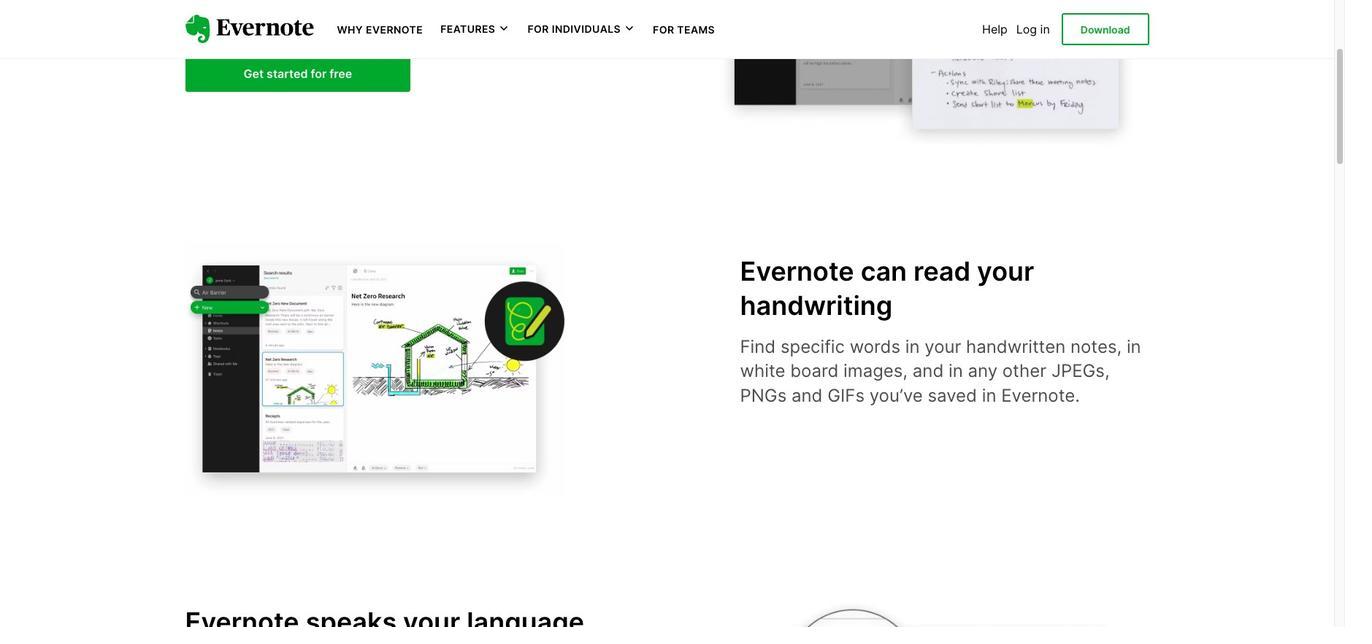 Task type: locate. For each thing, give the bounding box(es) containing it.
white
[[740, 361, 785, 382]]

for
[[527, 23, 549, 35], [653, 23, 674, 36]]

your right read
[[977, 256, 1034, 288]]

scribbled,
[[185, 10, 267, 31]]

notes,
[[1070, 336, 1122, 357]]

handwriting
[[740, 290, 892, 322]]

1 vertical spatial evernote
[[740, 256, 854, 288]]

retrieve your ideas, even when they've been scribbled, scrawled, or jotted down.
[[185, 0, 555, 31]]

find specific words in your handwritten notes, in white board images, and in any other jpegs, pngs and gifs you've saved in evernote.
[[740, 336, 1141, 407]]

0 horizontal spatial your
[[258, 0, 294, 6]]

why evernote link
[[337, 22, 423, 37]]

in
[[1040, 22, 1050, 36], [905, 336, 920, 357], [1127, 336, 1141, 357], [949, 361, 963, 382], [982, 385, 996, 407]]

download
[[1081, 23, 1130, 36]]

1 horizontal spatial your
[[925, 336, 961, 357]]

1 horizontal spatial for
[[653, 23, 674, 36]]

evernote handwriting feature showcase image
[[185, 243, 565, 496]]

your inside retrieve your ideas, even when they've been scribbled, scrawled, or jotted down.
[[258, 0, 294, 6]]

in up the saved
[[949, 361, 963, 382]]

0 vertical spatial evernote
[[366, 23, 423, 36]]

get
[[244, 66, 264, 81]]

for for for teams
[[653, 23, 674, 36]]

can
[[861, 256, 907, 288]]

for individuals
[[527, 23, 621, 35]]

and
[[913, 361, 944, 382], [791, 385, 823, 407]]

in down any
[[982, 385, 996, 407]]

help link
[[982, 22, 1008, 36]]

down.
[[431, 10, 482, 31]]

0 vertical spatial your
[[258, 0, 294, 6]]

retrieve
[[185, 0, 253, 6]]

gifs
[[827, 385, 865, 407]]

log
[[1016, 22, 1037, 36]]

2 vertical spatial your
[[925, 336, 961, 357]]

evernote
[[366, 23, 423, 36], [740, 256, 854, 288]]

get started for free
[[244, 66, 352, 81]]

scrawled,
[[272, 10, 351, 31]]

your up evernote logo
[[258, 0, 294, 6]]

find
[[740, 336, 776, 357]]

for inside button
[[527, 23, 549, 35]]

for
[[311, 66, 327, 81]]

your up the saved
[[925, 336, 961, 357]]

jpegs,
[[1051, 361, 1110, 382]]

download link
[[1062, 13, 1149, 45]]

0 horizontal spatial for
[[527, 23, 549, 35]]

handwritten
[[966, 336, 1066, 357]]

started
[[267, 66, 308, 81]]

you've
[[869, 385, 923, 407]]

and up the saved
[[913, 361, 944, 382]]

2 horizontal spatial your
[[977, 256, 1034, 288]]

they've
[[448, 0, 509, 6]]

any
[[968, 361, 997, 382]]

1 horizontal spatial evernote
[[740, 256, 854, 288]]

for teams link
[[653, 22, 715, 37]]

features
[[440, 23, 495, 35]]

and down board
[[791, 385, 823, 407]]

log in
[[1016, 22, 1050, 36]]

in right words
[[905, 336, 920, 357]]

1 vertical spatial your
[[977, 256, 1034, 288]]

your inside evernote can read your handwriting
[[977, 256, 1034, 288]]

your
[[258, 0, 294, 6], [977, 256, 1034, 288], [925, 336, 961, 357]]

for left "teams"
[[653, 23, 674, 36]]

0 horizontal spatial and
[[791, 385, 823, 407]]

for down been
[[527, 23, 549, 35]]

1 horizontal spatial and
[[913, 361, 944, 382]]



Task type: vqa. For each thing, say whether or not it's contained in the screenshot.
Keep corresponding to Job application tracker
no



Task type: describe. For each thing, give the bounding box(es) containing it.
for teams
[[653, 23, 715, 36]]

images,
[[843, 361, 908, 382]]

even
[[354, 0, 393, 6]]

individuals
[[552, 23, 621, 35]]

evernote inside evernote can read your handwriting
[[740, 256, 854, 288]]

saved
[[928, 385, 977, 407]]

why evernote
[[337, 23, 423, 36]]

in right notes,
[[1127, 336, 1141, 357]]

help
[[982, 22, 1008, 36]]

or
[[356, 10, 373, 31]]

your inside find specific words in your handwritten notes, in white board images, and in any other jpegs, pngs and gifs you've saved in evernote.
[[925, 336, 961, 357]]

pngs
[[740, 385, 787, 407]]

evernote can read your handwriting
[[740, 256, 1034, 322]]

read
[[913, 256, 971, 288]]

specific
[[781, 336, 845, 357]]

when
[[398, 0, 443, 6]]

been
[[513, 0, 555, 6]]

1 vertical spatial and
[[791, 385, 823, 407]]

get started for free link
[[185, 56, 411, 92]]

log in link
[[1016, 22, 1050, 36]]

free
[[330, 66, 352, 81]]

other
[[1002, 361, 1046, 382]]

ideas,
[[299, 0, 349, 6]]

evernote.
[[1001, 385, 1080, 407]]

words
[[850, 336, 900, 357]]

evernote logo image
[[185, 15, 314, 44]]

evernote multilingual recognition feature showcase image
[[769, 590, 1149, 628]]

jotted
[[378, 10, 426, 31]]

teams
[[677, 23, 715, 36]]

for for for individuals
[[527, 23, 549, 35]]

in right log
[[1040, 22, 1050, 36]]

board
[[790, 361, 839, 382]]

0 vertical spatial and
[[913, 361, 944, 382]]

handwriting search feature evernote image
[[717, 0, 1149, 150]]

for individuals button
[[527, 22, 635, 36]]

features button
[[440, 22, 510, 36]]

0 horizontal spatial evernote
[[366, 23, 423, 36]]

why
[[337, 23, 363, 36]]



